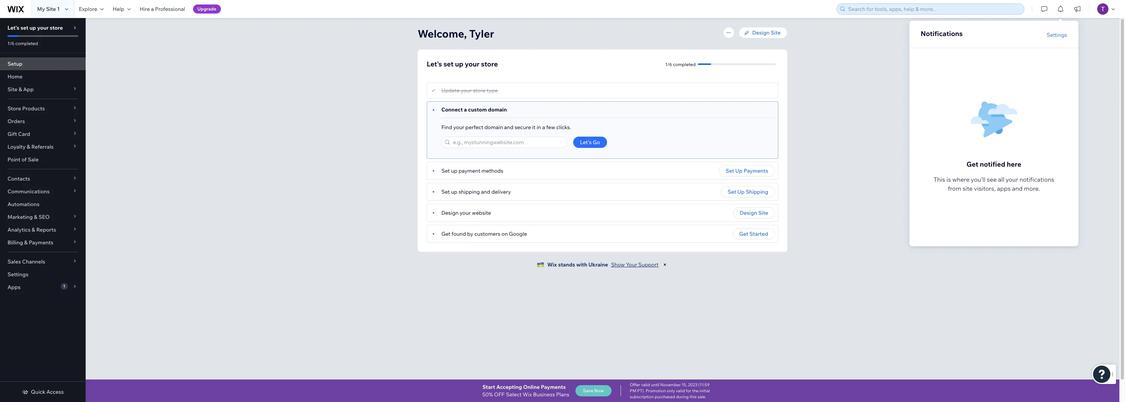 Task type: vqa. For each thing, say whether or not it's contained in the screenshot.
"subscription"
yes



Task type: locate. For each thing, give the bounding box(es) containing it.
a right in
[[542, 124, 545, 131]]

1 horizontal spatial set
[[444, 60, 453, 68]]

up up set up shipping 'button'
[[735, 168, 743, 174]]

2 vertical spatial payments
[[541, 384, 566, 391]]

up inside the set up payments button
[[735, 168, 743, 174]]

let's
[[8, 24, 19, 31], [427, 60, 442, 68], [580, 139, 592, 146]]

& inside marketing & seo "dropdown button"
[[34, 214, 37, 221]]

0 vertical spatial payments
[[744, 168, 768, 174]]

analytics & reports
[[8, 227, 56, 233]]

0 vertical spatial settings
[[1047, 31, 1067, 38]]

a right hire
[[151, 6, 154, 12]]

payments for set up payments
[[744, 168, 768, 174]]

wix inside start accepting online payments 50% off select wix business plans
[[523, 391, 532, 398]]

0 horizontal spatial let's
[[8, 24, 19, 31]]

0 vertical spatial let's
[[8, 24, 19, 31]]

analytics
[[8, 227, 30, 233]]

orders button
[[0, 115, 86, 128]]

2023
[[688, 382, 697, 388]]

a for professional
[[151, 6, 154, 12]]

the
[[692, 388, 699, 394]]

a
[[151, 6, 154, 12], [464, 106, 467, 113], [542, 124, 545, 131]]

store products button
[[0, 102, 86, 115]]

get left found
[[441, 231, 450, 237]]

& inside the analytics & reports popup button
[[32, 227, 35, 233]]

0 horizontal spatial 1
[[57, 6, 60, 12]]

2 vertical spatial let's
[[580, 139, 592, 146]]

completed
[[15, 41, 38, 46], [673, 61, 696, 67]]

promotion
[[646, 388, 666, 394]]

until
[[651, 382, 659, 388]]

set
[[441, 168, 450, 174], [726, 168, 734, 174], [441, 189, 450, 195], [728, 189, 736, 195]]

0 vertical spatial wix
[[547, 261, 557, 268]]

channels
[[22, 258, 45, 265]]

1 vertical spatial up
[[737, 189, 745, 195]]

1 vertical spatial valid
[[676, 388, 685, 394]]

0 vertical spatial 1
[[57, 6, 60, 12]]

store up type
[[481, 60, 498, 68]]

1 vertical spatial set
[[444, 60, 453, 68]]

and left secure
[[504, 124, 513, 131]]

setup
[[8, 60, 22, 67]]

design inside button
[[740, 210, 757, 216]]

point
[[8, 156, 20, 163]]

0 horizontal spatial set
[[21, 24, 28, 31]]

let's go
[[580, 139, 600, 146]]

1/6 completed
[[8, 41, 38, 46], [665, 61, 696, 67]]

1 right my
[[57, 6, 60, 12]]

up inside sidebar element
[[29, 24, 36, 31]]

up inside set up shipping 'button'
[[737, 189, 745, 195]]

wix down online
[[523, 391, 532, 398]]

& inside site & app dropdown button
[[19, 86, 22, 93]]

settings inside sidebar element
[[8, 271, 28, 278]]

2 horizontal spatial let's
[[580, 139, 592, 146]]

your down my
[[37, 24, 49, 31]]

and left delivery
[[481, 189, 490, 195]]

0 horizontal spatial and
[[481, 189, 490, 195]]

on
[[502, 231, 508, 237]]

and right "apps"
[[1012, 185, 1023, 192]]

payments inside start accepting online payments 50% off select wix business plans
[[541, 384, 566, 391]]

store
[[50, 24, 63, 31], [481, 60, 498, 68], [473, 87, 485, 94]]

& for site
[[19, 86, 22, 93]]

1 horizontal spatial get
[[739, 231, 748, 237]]

a left custom
[[464, 106, 467, 113]]

gift card
[[8, 131, 30, 137]]

get left started
[[739, 231, 748, 237]]

let's up 'update'
[[427, 60, 442, 68]]

here
[[1007, 160, 1021, 169]]

get for get notified here
[[967, 160, 978, 169]]

set left the shipping
[[441, 189, 450, 195]]

get found by customers on google
[[441, 231, 527, 237]]

0 vertical spatial a
[[151, 6, 154, 12]]

0 vertical spatial up
[[735, 168, 743, 174]]

home link
[[0, 70, 86, 83]]

1 horizontal spatial a
[[464, 106, 467, 113]]

welcome, tyler
[[418, 27, 494, 40]]

& right "loyalty" at the left top of the page
[[27, 144, 30, 150]]

1 horizontal spatial settings
[[1047, 31, 1067, 38]]

0 vertical spatial domain
[[488, 106, 507, 113]]

point of sale link
[[0, 153, 86, 166]]

set up set up shipping 'button'
[[726, 168, 734, 174]]

orders
[[8, 118, 25, 125]]

valid up during
[[676, 388, 685, 394]]

0 horizontal spatial a
[[151, 6, 154, 12]]

0 horizontal spatial get
[[441, 231, 450, 237]]

1 vertical spatial 1
[[63, 284, 65, 289]]

& inside loyalty & referrals dropdown button
[[27, 144, 30, 150]]

off
[[494, 391, 505, 398]]

1 vertical spatial wix
[[523, 391, 532, 398]]

completed inside sidebar element
[[15, 41, 38, 46]]

set up setup
[[21, 24, 28, 31]]

loyalty & referrals
[[8, 144, 54, 150]]

0 horizontal spatial wix
[[523, 391, 532, 398]]

get up you'll
[[967, 160, 978, 169]]

1 vertical spatial payments
[[29, 239, 53, 246]]

0 horizontal spatial payments
[[29, 239, 53, 246]]

payments up shipping
[[744, 168, 768, 174]]

app
[[23, 86, 34, 93]]

marketing & seo button
[[0, 211, 86, 224]]

set for set up payment methods
[[441, 168, 450, 174]]

sidebar element
[[0, 18, 86, 402]]

1 horizontal spatial let's
[[427, 60, 442, 68]]

contacts button
[[0, 172, 86, 185]]

gift
[[8, 131, 17, 137]]

& left the reports
[[32, 227, 35, 233]]

1 horizontal spatial and
[[504, 124, 513, 131]]

&
[[19, 86, 22, 93], [27, 144, 30, 150], [34, 214, 37, 221], [32, 227, 35, 233], [24, 239, 28, 246]]

get for get started
[[739, 231, 748, 237]]

valid up pt).
[[641, 382, 650, 388]]

0 vertical spatial let's set up your store
[[8, 24, 63, 31]]

let's left go
[[580, 139, 592, 146]]

store products
[[8, 105, 45, 112]]

up
[[735, 168, 743, 174], [737, 189, 745, 195]]

your
[[37, 24, 49, 31], [465, 60, 480, 68], [461, 87, 472, 94], [453, 124, 464, 131], [1006, 176, 1018, 183], [460, 210, 471, 216]]

0 vertical spatial completed
[[15, 41, 38, 46]]

let's up setup
[[8, 24, 19, 31]]

home
[[8, 73, 22, 80]]

set inside button
[[726, 168, 734, 174]]

let's set up your store down my
[[8, 24, 63, 31]]

up left shipping
[[737, 189, 745, 195]]

find
[[441, 124, 452, 131]]

find your perfect domain and secure it in a few clicks.
[[441, 124, 571, 131]]

0 horizontal spatial valid
[[641, 382, 650, 388]]

let's set up your store up update your store type
[[427, 60, 498, 68]]

2 vertical spatial a
[[542, 124, 545, 131]]

with
[[576, 261, 587, 268]]

started
[[750, 231, 768, 237]]

1 vertical spatial 1/6 completed
[[665, 61, 696, 67]]

gift card button
[[0, 128, 86, 140]]

update your store type
[[441, 87, 498, 94]]

store inside sidebar element
[[50, 24, 63, 31]]

design your website
[[441, 210, 491, 216]]

1 horizontal spatial payments
[[541, 384, 566, 391]]

only
[[667, 388, 675, 394]]

set inside 'button'
[[728, 189, 736, 195]]

this
[[934, 176, 945, 183]]

all
[[998, 176, 1004, 183]]

settings button
[[1047, 31, 1067, 38]]

up for shipping
[[737, 189, 745, 195]]

custom
[[468, 106, 487, 113]]

& left "seo"
[[34, 214, 37, 221]]

wix left stands
[[547, 261, 557, 268]]

2 horizontal spatial payments
[[744, 168, 768, 174]]

payments down the analytics & reports popup button
[[29, 239, 53, 246]]

quick access
[[31, 389, 64, 396]]

let's set up your store inside sidebar element
[[8, 24, 63, 31]]

analytics & reports button
[[0, 224, 86, 236]]

your right all
[[1006, 176, 1018, 183]]

set for set up payments
[[726, 168, 734, 174]]

business
[[533, 391, 555, 398]]

sale
[[28, 156, 39, 163]]

0 horizontal spatial 1/6
[[8, 41, 14, 46]]

set left shipping
[[728, 189, 736, 195]]

store down my site 1
[[50, 24, 63, 31]]

up left the payment
[[451, 168, 457, 174]]

& right billing
[[24, 239, 28, 246]]

payments up business
[[541, 384, 566, 391]]

go
[[593, 139, 600, 146]]

1 horizontal spatial valid
[[676, 388, 685, 394]]

& inside billing & payments dropdown button
[[24, 239, 28, 246]]

purchased
[[655, 394, 675, 400]]

apps
[[997, 185, 1011, 192]]

& left app
[[19, 86, 22, 93]]

15,
[[682, 382, 687, 388]]

1 horizontal spatial 1/6
[[665, 61, 672, 67]]

1 horizontal spatial wix
[[547, 261, 557, 268]]

help
[[113, 6, 124, 12]]

design site inside button
[[740, 210, 768, 216]]

setup link
[[0, 57, 86, 70]]

wix
[[547, 261, 557, 268], [523, 391, 532, 398]]

payments inside billing & payments dropdown button
[[29, 239, 53, 246]]

1 inside sidebar element
[[63, 284, 65, 289]]

set left the payment
[[441, 168, 450, 174]]

connect a custom domain
[[441, 106, 507, 113]]

from
[[948, 185, 961, 192]]

settings for "settings" link
[[8, 271, 28, 278]]

stands
[[558, 261, 575, 268]]

this is where you'll see all your notifications from site visitors, apps and more.
[[934, 176, 1054, 192]]

1 down "settings" link
[[63, 284, 65, 289]]

1 vertical spatial a
[[464, 106, 467, 113]]

1 vertical spatial settings
[[8, 271, 28, 278]]

0 horizontal spatial let's set up your store
[[8, 24, 63, 31]]

get started
[[739, 231, 768, 237]]

set for set up shipping
[[728, 189, 736, 195]]

welcome,
[[418, 27, 467, 40]]

1 horizontal spatial 1
[[63, 284, 65, 289]]

1 vertical spatial domain
[[485, 124, 503, 131]]

settings for 'settings' button
[[1047, 31, 1067, 38]]

1 horizontal spatial completed
[[673, 61, 696, 67]]

up up the setup link
[[29, 24, 36, 31]]

marketing & seo
[[8, 214, 50, 221]]

0 horizontal spatial completed
[[15, 41, 38, 46]]

payments inside the set up payments button
[[744, 168, 768, 174]]

0 horizontal spatial 1/6 completed
[[8, 41, 38, 46]]

0 vertical spatial valid
[[641, 382, 650, 388]]

and inside this is where you'll see all your notifications from site visitors, apps and more.
[[1012, 185, 1023, 192]]

domain right perfect in the left top of the page
[[485, 124, 503, 131]]

domain up find your perfect domain and secure it in a few clicks.
[[488, 106, 507, 113]]

store left type
[[473, 87, 485, 94]]

2 horizontal spatial and
[[1012, 185, 1023, 192]]

1 vertical spatial 1/6
[[665, 61, 672, 67]]

set up 'update'
[[444, 60, 453, 68]]

site
[[46, 6, 56, 12], [771, 29, 781, 36], [8, 86, 17, 93], [758, 210, 768, 216]]

1 vertical spatial completed
[[673, 61, 696, 67]]

50%
[[482, 391, 493, 398]]

your inside sidebar element
[[37, 24, 49, 31]]

0 horizontal spatial settings
[[8, 271, 28, 278]]

clicks.
[[556, 124, 571, 131]]

2 horizontal spatial get
[[967, 160, 978, 169]]

0 vertical spatial store
[[50, 24, 63, 31]]

and
[[504, 124, 513, 131], [1012, 185, 1023, 192], [481, 189, 490, 195]]

referrals
[[31, 144, 54, 150]]

1 vertical spatial design site
[[740, 210, 768, 216]]

your right 'update'
[[461, 87, 472, 94]]

0 vertical spatial 1/6 completed
[[8, 41, 38, 46]]

0 vertical spatial set
[[21, 24, 28, 31]]

1 horizontal spatial let's set up your store
[[427, 60, 498, 68]]

let's inside button
[[580, 139, 592, 146]]

get inside button
[[739, 231, 748, 237]]

your left website on the bottom of the page
[[460, 210, 471, 216]]

0 vertical spatial 1/6
[[8, 41, 14, 46]]



Task type: describe. For each thing, give the bounding box(es) containing it.
notified
[[980, 160, 1005, 169]]

a for custom
[[464, 106, 467, 113]]

november
[[660, 382, 681, 388]]

my site 1
[[37, 6, 60, 12]]

payment
[[459, 168, 480, 174]]

sales
[[8, 258, 21, 265]]

site & app
[[8, 86, 34, 93]]

loyalty
[[8, 144, 26, 150]]

set up shipping and delivery
[[441, 189, 511, 195]]

show your support button
[[611, 261, 659, 268]]

update
[[441, 87, 460, 94]]

site
[[963, 185, 973, 192]]

it
[[532, 124, 536, 131]]

quick access button
[[22, 389, 64, 396]]

your right find
[[453, 124, 464, 131]]

1/6 completed inside sidebar element
[[8, 41, 38, 46]]

1/6 inside sidebar element
[[8, 41, 14, 46]]

methods
[[481, 168, 503, 174]]

card
[[18, 131, 30, 137]]

seo
[[39, 214, 50, 221]]

by
[[467, 231, 473, 237]]

& for marketing
[[34, 214, 37, 221]]

save now button
[[575, 385, 612, 397]]

e.g., mystunningwebsite.com field
[[451, 137, 565, 148]]

domain for perfect
[[485, 124, 503, 131]]

automations
[[8, 201, 39, 208]]

let's go button
[[573, 137, 607, 148]]

hire a professional link
[[135, 0, 190, 18]]

billing
[[8, 239, 23, 246]]

set for set up shipping and delivery
[[441, 189, 450, 195]]

your
[[626, 261, 637, 268]]

where
[[952, 176, 970, 183]]

during
[[676, 394, 689, 400]]

secure
[[515, 124, 531, 131]]

customers
[[474, 231, 500, 237]]

up for payments
[[735, 168, 743, 174]]

get started button
[[732, 228, 775, 240]]

visitors,
[[974, 185, 996, 192]]

shipping
[[459, 189, 480, 195]]

contacts
[[8, 175, 30, 182]]

sales channels button
[[0, 255, 86, 268]]

shipping
[[746, 189, 768, 195]]

select
[[506, 391, 522, 398]]

offer
[[630, 382, 640, 388]]

communications button
[[0, 185, 86, 198]]

products
[[22, 105, 45, 112]]

perfect
[[465, 124, 483, 131]]

1 vertical spatial store
[[481, 60, 498, 68]]

save
[[583, 388, 593, 394]]

site inside button
[[758, 210, 768, 216]]

your inside this is where you'll see all your notifications from site visitors, apps and more.
[[1006, 176, 1018, 183]]

& for analytics
[[32, 227, 35, 233]]

1 vertical spatial let's set up your store
[[427, 60, 498, 68]]

set inside sidebar element
[[21, 24, 28, 31]]

domain for custom
[[488, 106, 507, 113]]

get for get found by customers on google
[[441, 231, 450, 237]]

1 horizontal spatial 1/6 completed
[[665, 61, 696, 67]]

of
[[22, 156, 27, 163]]

found
[[452, 231, 466, 237]]

settings link
[[0, 268, 86, 281]]

Search for tools, apps, help & more... field
[[846, 4, 1022, 14]]

set up shipping
[[728, 189, 768, 195]]

design site button
[[733, 207, 775, 219]]

save now
[[583, 388, 604, 394]]

store
[[8, 105, 21, 112]]

google
[[509, 231, 527, 237]]

(11:59
[[698, 382, 710, 388]]

pt).
[[637, 388, 645, 394]]

start
[[482, 384, 495, 391]]

professional
[[155, 6, 185, 12]]

marketing
[[8, 214, 33, 221]]

connect
[[441, 106, 463, 113]]

this
[[690, 394, 697, 400]]

my
[[37, 6, 45, 12]]

type
[[487, 87, 498, 94]]

payments for billing & payments
[[29, 239, 53, 246]]

for
[[686, 388, 691, 394]]

up left the shipping
[[451, 189, 457, 195]]

site inside dropdown button
[[8, 86, 17, 93]]

accepting
[[496, 384, 522, 391]]

is
[[947, 176, 951, 183]]

design site link
[[739, 27, 787, 38]]

your up update your store type
[[465, 60, 480, 68]]

up up 'update'
[[455, 60, 463, 68]]

hire
[[140, 6, 150, 12]]

notifications
[[1020, 176, 1054, 183]]

& for loyalty
[[27, 144, 30, 150]]

upgrade button
[[193, 5, 221, 14]]

loyalty & referrals button
[[0, 140, 86, 153]]

tyler
[[469, 27, 494, 40]]

billing & payments button
[[0, 236, 86, 249]]

& for billing
[[24, 239, 28, 246]]

set up payments button
[[719, 165, 775, 177]]

1 vertical spatial let's
[[427, 60, 442, 68]]

see
[[987, 176, 997, 183]]

help button
[[108, 0, 135, 18]]

subscription
[[630, 394, 654, 400]]

0 vertical spatial design site
[[752, 29, 781, 36]]

online
[[523, 384, 540, 391]]

2 horizontal spatial a
[[542, 124, 545, 131]]

2 vertical spatial store
[[473, 87, 485, 94]]

let's inside sidebar element
[[8, 24, 19, 31]]

get notified here
[[967, 160, 1021, 169]]



